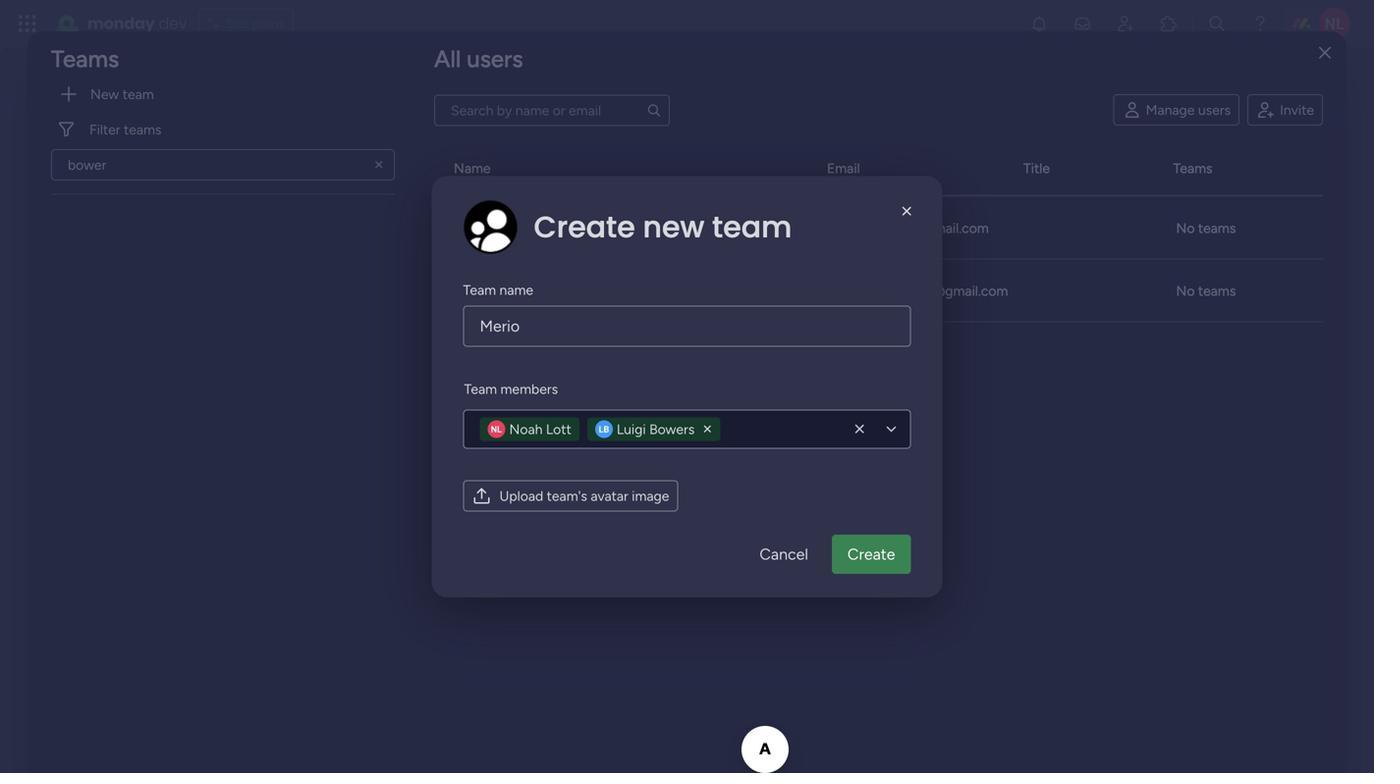 Task type: vqa. For each thing, say whether or not it's contained in the screenshot.
bottom Luigi Bowers
yes



Task type: describe. For each thing, give the bounding box(es) containing it.
manage
[[1146, 102, 1195, 118]]

close image
[[897, 202, 917, 221]]

plans
[[252, 15, 285, 32]]

monday
[[87, 12, 155, 34]]

luigi inside luigi bowers link
[[484, 220, 514, 237]]

invite
[[1280, 102, 1314, 118]]

invite members image
[[1116, 14, 1135, 33]]

new
[[90, 86, 119, 103]]

invite button
[[1247, 94, 1323, 126]]

members
[[500, 381, 558, 398]]

new
[[643, 206, 704, 248]]

luigibowers16@gmail.com
[[829, 220, 989, 237]]

name
[[454, 160, 491, 177]]

notifications image
[[1029, 14, 1049, 33]]

users for all users
[[467, 45, 523, 73]]

with margin right image
[[59, 84, 79, 104]]

noahlottofthings@gmail.com
[[829, 283, 1008, 300]]

Search teams search field
[[51, 149, 395, 181]]

Team name text field
[[463, 306, 911, 347]]

new team button
[[51, 79, 395, 110]]

apps image
[[1159, 14, 1179, 33]]

team for team name
[[463, 282, 496, 298]]

team inside new team button
[[122, 86, 154, 103]]

luigi bowers image
[[434, 211, 469, 246]]

search image
[[646, 102, 662, 118]]

no teams for noahlottofthings@gmail.com
[[1176, 283, 1236, 300]]

team's
[[547, 488, 587, 505]]

upload team's avatar image
[[499, 488, 669, 505]]

noah inside create new team document
[[509, 421, 543, 438]]

create new team document
[[432, 176, 942, 598]]

luigi bowers inside create new team document
[[617, 421, 695, 438]]

title
[[1023, 160, 1050, 177]]

see
[[225, 15, 249, 32]]

luigi bowers inside grid
[[484, 220, 563, 237]]

email
[[827, 160, 860, 177]]

lott inside create new team document
[[546, 421, 571, 438]]

no teams for luigibowers16@gmail.com
[[1176, 220, 1236, 237]]

noah lott link
[[481, 281, 550, 301]]

all
[[434, 45, 461, 73]]

0 vertical spatial noah
[[484, 283, 518, 300]]

users for manage users
[[1198, 102, 1231, 118]]

image
[[632, 488, 669, 505]]

cancel button
[[744, 535, 824, 574]]



Task type: locate. For each thing, give the bounding box(es) containing it.
team inside create new team document
[[712, 206, 792, 248]]

grid
[[434, 142, 1323, 771]]

0 vertical spatial create
[[534, 206, 635, 248]]

0 horizontal spatial team
[[122, 86, 154, 103]]

1 vertical spatial teams
[[1173, 160, 1213, 177]]

teams down manage users
[[1173, 160, 1213, 177]]

row down "luigibowers16@gmail.com"
[[434, 260, 1323, 323]]

team left members
[[464, 381, 497, 398]]

name
[[499, 282, 533, 298]]

dev
[[159, 12, 187, 34]]

create new team dialog
[[0, 0, 1374, 774]]

luigi bowers up name
[[484, 220, 563, 237]]

see plans button
[[199, 9, 294, 38]]

row down email
[[434, 197, 1323, 260]]

1 vertical spatial team
[[712, 206, 792, 248]]

create left new
[[534, 206, 635, 248]]

avatar
[[591, 488, 628, 505]]

luigi
[[484, 220, 514, 237], [617, 421, 646, 438]]

all users
[[434, 45, 523, 73]]

teams for luigibowers16@gmail.com
[[1198, 220, 1236, 237]]

row for grid containing name
[[434, 142, 1323, 197]]

noah lott image
[[434, 274, 469, 309]]

1 horizontal spatial luigi
[[617, 421, 646, 438]]

search everything image
[[1207, 14, 1227, 33]]

0 vertical spatial team
[[122, 86, 154, 103]]

row containing name
[[434, 142, 1323, 197]]

row
[[434, 142, 1323, 197], [434, 197, 1323, 260], [434, 260, 1323, 323]]

users
[[467, 45, 523, 73], [1198, 102, 1231, 118]]

1 horizontal spatial luigi bowers
[[617, 421, 695, 438]]

users inside button
[[1198, 102, 1231, 118]]

0 vertical spatial users
[[467, 45, 523, 73]]

bowers
[[517, 220, 563, 237], [649, 421, 695, 438]]

1 no from the top
[[1176, 220, 1195, 237]]

None search field
[[51, 149, 395, 181]]

lott
[[521, 283, 547, 300], [546, 421, 571, 438]]

0 horizontal spatial bowers
[[517, 220, 563, 237]]

noah lott inside row group
[[484, 283, 547, 300]]

no teams
[[1176, 220, 1236, 237], [1176, 283, 1236, 300]]

lott down luigi bowers link
[[521, 283, 547, 300]]

upload
[[499, 488, 543, 505]]

users right all
[[467, 45, 523, 73]]

row up close image
[[434, 142, 1323, 197]]

no for noahlottofthings@gmail.com
[[1176, 283, 1195, 300]]

noah right noah lott icon on the left top of the page
[[484, 283, 518, 300]]

teams
[[51, 45, 119, 73], [1173, 160, 1213, 177]]

team for team members
[[464, 381, 497, 398]]

1 vertical spatial no
[[1176, 283, 1195, 300]]

team name
[[463, 282, 533, 298]]

0 vertical spatial luigi
[[484, 220, 514, 237]]

luigi bowers
[[484, 220, 563, 237], [617, 421, 695, 438]]

no
[[1176, 220, 1195, 237], [1176, 283, 1195, 300]]

1 vertical spatial create
[[848, 545, 895, 564]]

1 vertical spatial noah lott
[[509, 421, 571, 438]]

manage users
[[1146, 102, 1231, 118]]

manage users button
[[1113, 94, 1240, 126]]

close image
[[1319, 46, 1331, 60]]

1 vertical spatial no teams
[[1176, 283, 1236, 300]]

luigi bowers element
[[587, 418, 720, 441]]

cancel
[[760, 545, 808, 564]]

upload team's avatar image button
[[463, 481, 678, 512]]

luigi right luigi bowers image
[[484, 220, 514, 237]]

lott down members
[[546, 421, 571, 438]]

luigi up image
[[617, 421, 646, 438]]

1 teams from the top
[[1198, 220, 1236, 237]]

noah lott down luigi bowers link
[[484, 283, 547, 300]]

see plans
[[225, 15, 285, 32]]

no for luigibowers16@gmail.com
[[1176, 220, 1195, 237]]

2 no teams from the top
[[1176, 283, 1236, 300]]

row group containing luigi bowers
[[434, 197, 1323, 323]]

0 horizontal spatial teams
[[51, 45, 119, 73]]

create right cancel
[[848, 545, 895, 564]]

None search field
[[434, 95, 670, 126]]

1 no teams from the top
[[1176, 220, 1236, 237]]

team left name
[[463, 282, 496, 298]]

row containing noah lott
[[434, 260, 1323, 323]]

bowers up name
[[517, 220, 563, 237]]

luigi bowers link
[[481, 219, 566, 238]]

noah lott inside create new team document
[[509, 421, 571, 438]]

0 vertical spatial no
[[1176, 220, 1195, 237]]

create
[[534, 206, 635, 248], [848, 545, 895, 564]]

2 no from the top
[[1176, 283, 1195, 300]]

3 row from the top
[[434, 260, 1323, 323]]

create for create new team
[[534, 206, 635, 248]]

create for create
[[848, 545, 895, 564]]

Search by name or email search field
[[434, 95, 670, 126]]

help image
[[1250, 14, 1270, 33]]

0 vertical spatial luigi bowers
[[484, 220, 563, 237]]

1 horizontal spatial users
[[1198, 102, 1231, 118]]

1 vertical spatial teams
[[1198, 283, 1236, 300]]

team members
[[464, 381, 558, 398]]

clear search image
[[371, 157, 387, 173]]

1 horizontal spatial bowers
[[649, 421, 695, 438]]

noah
[[484, 283, 518, 300], [509, 421, 543, 438]]

teams
[[1198, 220, 1236, 237], [1198, 283, 1236, 300]]

0 horizontal spatial create
[[534, 206, 635, 248]]

0 vertical spatial noah lott
[[484, 283, 547, 300]]

noah lott element
[[480, 418, 579, 441]]

team
[[463, 282, 496, 298], [464, 381, 497, 398]]

row for row group containing luigi bowers
[[434, 197, 1323, 260]]

team avatar image
[[463, 200, 518, 255]]

1 horizontal spatial create
[[848, 545, 895, 564]]

create new team
[[534, 206, 792, 248]]

grid containing name
[[434, 142, 1323, 771]]

select product image
[[18, 14, 37, 33]]

1 vertical spatial lott
[[546, 421, 571, 438]]

1 vertical spatial luigi
[[617, 421, 646, 438]]

0 vertical spatial team
[[463, 282, 496, 298]]

1 vertical spatial luigi bowers
[[617, 421, 695, 438]]

noah lott down members
[[509, 421, 571, 438]]

monday dev
[[87, 12, 187, 34]]

0 vertical spatial teams
[[1198, 220, 1236, 237]]

luigi inside luigi bowers element
[[617, 421, 646, 438]]

0 vertical spatial bowers
[[517, 220, 563, 237]]

0 horizontal spatial users
[[467, 45, 523, 73]]

1 row from the top
[[434, 142, 1323, 197]]

noah lott image
[[1319, 8, 1350, 39]]

1 vertical spatial noah
[[509, 421, 543, 438]]

0 horizontal spatial luigi
[[484, 220, 514, 237]]

bowers inside luigi bowers element
[[649, 421, 695, 438]]

inbox image
[[1073, 14, 1092, 33]]

teams up with margin right image
[[51, 45, 119, 73]]

1 vertical spatial users
[[1198, 102, 1231, 118]]

2 teams from the top
[[1198, 283, 1236, 300]]

bowers inside luigi bowers link
[[517, 220, 563, 237]]

1 vertical spatial bowers
[[649, 421, 695, 438]]

luigi bowers left remove 'icon'
[[617, 421, 695, 438]]

2 row from the top
[[434, 197, 1323, 260]]

1 horizontal spatial teams
[[1173, 160, 1213, 177]]

0 vertical spatial lott
[[521, 283, 547, 300]]

row containing luigi bowers
[[434, 197, 1323, 260]]

0 horizontal spatial luigi bowers
[[484, 220, 563, 237]]

team
[[122, 86, 154, 103], [712, 206, 792, 248]]

teams for noahlottofthings@gmail.com
[[1198, 283, 1236, 300]]

noah lott
[[484, 283, 547, 300], [509, 421, 571, 438]]

noah down members
[[509, 421, 543, 438]]

row group
[[434, 197, 1323, 323]]

teams inside grid
[[1173, 160, 1213, 177]]

new team
[[90, 86, 154, 103]]

bowers left remove 'icon'
[[649, 421, 695, 438]]

remove image
[[700, 422, 715, 437]]

1 vertical spatial team
[[464, 381, 497, 398]]

create button
[[832, 535, 911, 574]]

users right manage
[[1198, 102, 1231, 118]]

create inside button
[[848, 545, 895, 564]]

0 vertical spatial teams
[[51, 45, 119, 73]]

1 horizontal spatial team
[[712, 206, 792, 248]]

0 vertical spatial no teams
[[1176, 220, 1236, 237]]



